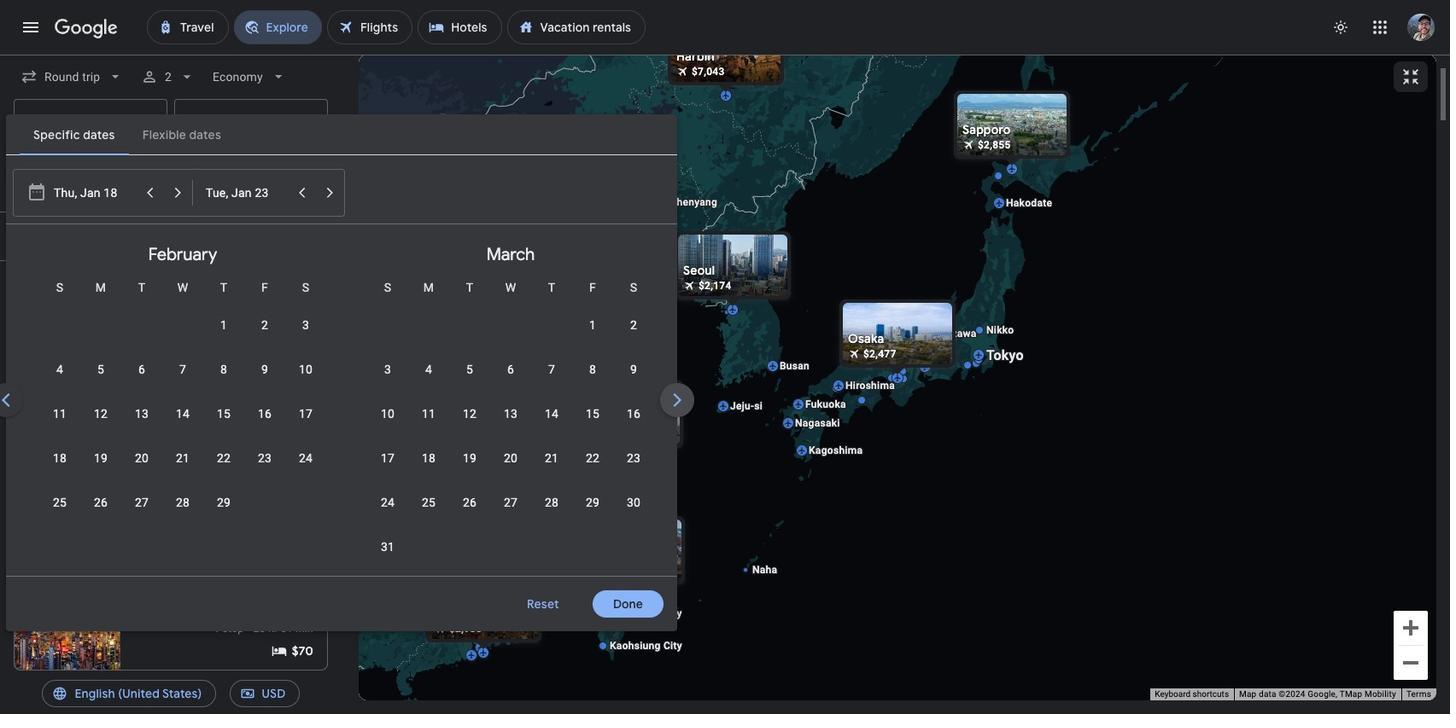 Task type: vqa. For each thing, say whether or not it's contained in the screenshot.
the left to
no



Task type: locate. For each thing, give the bounding box(es) containing it.
mon, feb 19 element
[[88, 450, 102, 467]]

tue, mar 12 element
[[457, 406, 471, 423]]

fri, feb 16 element
[[252, 406, 266, 423]]

Departure text field
[[55, 158, 133, 204], [54, 170, 135, 216]]

sat, mar 16 element
[[621, 406, 635, 423]]

sun, mar 24 element
[[375, 494, 389, 512]]

fri, feb 9 element
[[255, 361, 262, 378]]

Return text field
[[184, 158, 269, 204], [206, 170, 287, 216]]

sun, feb 18 element
[[47, 450, 61, 467]]

row group
[[13, 231, 341, 570], [341, 231, 669, 570], [669, 231, 997, 570]]

view smaller map image
[[1401, 67, 1421, 87]]

wed, feb 14 element
[[170, 406, 184, 423]]

2477 US dollars text field
[[863, 348, 896, 360]]

wed, mar 20 element
[[498, 450, 512, 467]]

thu, feb 29 element
[[211, 494, 225, 512]]

next image
[[657, 380, 698, 421]]

None field
[[14, 61, 131, 92], [206, 61, 294, 92], [14, 61, 131, 92], [206, 61, 294, 92]]

70 US dollars text field
[[292, 643, 313, 660]]

row down wed, mar 20 element on the bottom left
[[361, 481, 648, 525]]

wed, feb 21 element
[[170, 450, 184, 467]]

loading results progress bar
[[0, 55, 1450, 58]]

tue, feb 20 element
[[129, 450, 143, 467]]

fri, feb 2 element
[[255, 317, 262, 334]]

row up fri, feb 9 element
[[197, 296, 320, 348]]

sat, feb 3 element
[[296, 317, 303, 334]]

sat, mar 23 element
[[621, 450, 635, 467]]

3 row group from the left
[[669, 231, 997, 570]]

thu, mar 7 element
[[542, 361, 549, 378]]

fri, feb 23 element
[[252, 450, 266, 467]]

thu, feb 15 element
[[211, 406, 225, 423]]

2855 US dollars text field
[[978, 139, 1011, 151]]

tue, mar 26 element
[[457, 494, 471, 512]]

sun, feb 11 element
[[47, 406, 61, 423]]

fri, mar 29 element
[[580, 494, 594, 512]]

thu, mar 14 element
[[539, 406, 553, 423]]

tue, mar 5 element
[[460, 361, 467, 378]]

wed, feb 28 element
[[170, 494, 184, 512]]

wed, mar 27 element
[[498, 494, 512, 512]]

sat, mar 30 element
[[621, 494, 635, 512]]

7045 US dollars text field
[[452, 443, 485, 455]]

tue, feb 13 element
[[129, 406, 143, 423]]

grid
[[13, 231, 997, 587]]

sat, mar 2 element
[[624, 317, 631, 334]]

main menu image
[[20, 17, 41, 38]]

7043 US dollars text field
[[692, 65, 725, 77]]

filters form
[[0, 55, 997, 632]]

row up wed, feb 14 element
[[33, 348, 320, 392]]

thu, mar 28 element
[[539, 494, 553, 512]]

row
[[197, 296, 320, 348], [566, 296, 648, 348], [33, 348, 320, 392], [361, 348, 648, 392], [33, 392, 320, 436], [361, 392, 648, 436], [33, 436, 320, 481], [361, 436, 648, 481], [33, 481, 238, 525], [361, 481, 648, 525]]

row up wed, mar 13 element
[[361, 348, 648, 392]]

2 row group from the left
[[341, 231, 669, 570]]

mon, feb 12 element
[[88, 406, 102, 423]]



Task type: describe. For each thing, give the bounding box(es) containing it.
fri, mar 22 element
[[580, 450, 594, 467]]

sun, mar 17 element
[[375, 450, 389, 467]]

row down the wed, feb 7 element
[[33, 392, 320, 436]]

change appearance image
[[1320, 7, 1361, 48]]

thu, feb 8 element
[[214, 361, 221, 378]]

mon, mar 25 element
[[416, 494, 430, 512]]

sat, feb 17 element
[[293, 406, 307, 423]]

tue, feb 6 element
[[132, 361, 139, 378]]

map region
[[359, 55, 1437, 701]]

mon, mar 18 element
[[416, 450, 430, 467]]

sat, feb 10 element
[[293, 361, 307, 378]]

sun, feb 4 element
[[50, 361, 57, 378]]

fri, mar 8 element
[[583, 361, 590, 378]]

2933 US dollars text field
[[449, 623, 482, 635]]

mon, feb 26 element
[[88, 494, 102, 512]]

row down tue, feb 20 element
[[33, 481, 238, 525]]

sun, mar 10 element
[[375, 406, 389, 423]]

sun, mar 31 element
[[375, 539, 389, 556]]

2477 US dollars text field
[[275, 352, 313, 369]]

grid inside filters form
[[13, 231, 997, 587]]

tue, feb 27 element
[[129, 494, 143, 512]]

1 row group from the left
[[13, 231, 341, 570]]

mon, mar 11 element
[[416, 406, 430, 423]]

row up the fri, mar 8 element
[[566, 296, 648, 348]]

row down wed, mar 13 element
[[361, 436, 648, 481]]

fri, mar 15 element
[[580, 406, 594, 423]]

row up wed, feb 28 element
[[33, 436, 320, 481]]

tue, mar 19 element
[[457, 450, 471, 467]]

wed, feb 7 element
[[173, 361, 180, 378]]

2174 US dollars text field
[[699, 280, 732, 292]]

sat, feb 24 element
[[293, 450, 307, 467]]

thu, mar 21 element
[[539, 450, 553, 467]]

mon, feb 5 element
[[91, 361, 98, 378]]

mon, mar 4 element
[[419, 361, 426, 378]]

sun, mar 3 element
[[378, 361, 385, 378]]

sun, feb 25 element
[[47, 494, 61, 512]]

wed, mar 6 element
[[501, 361, 508, 378]]

fri, mar 1 element
[[583, 317, 590, 334]]

previous image
[[0, 380, 26, 421]]

wed, mar 13 element
[[498, 406, 512, 423]]

sat, mar 9 element
[[624, 361, 631, 378]]

row up wed, mar 20 element on the bottom left
[[361, 392, 648, 436]]

4280 US dollars text field
[[493, 221, 526, 233]]

thu, feb 22 element
[[211, 450, 225, 467]]

thu, feb 1 element
[[214, 317, 221, 334]]

58 US dollars text field
[[292, 389, 313, 407]]



